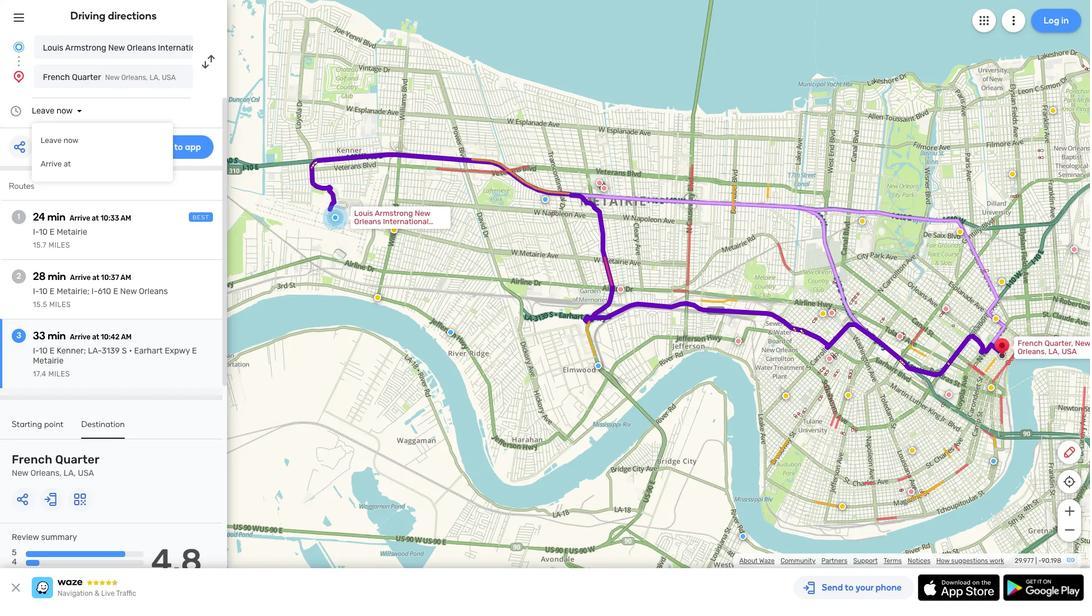 Task type: describe. For each thing, give the bounding box(es) containing it.
kenner;
[[57, 346, 86, 356]]

new down starting point 'button'
[[12, 468, 28, 478]]

5
[[12, 548, 17, 558]]

traffic
[[116, 589, 136, 598]]

15.5
[[33, 301, 47, 309]]

i- down 28 min arrive at 10:37 am
[[91, 287, 98, 297]]

90.198
[[1042, 557, 1061, 565]]

28
[[33, 270, 46, 283]]

at for 24 min
[[92, 214, 99, 222]]

point
[[44, 419, 64, 429]]

0 horizontal spatial la,
[[64, 468, 76, 478]]

review
[[12, 532, 39, 542]]

support link
[[853, 557, 878, 565]]

10:37
[[101, 274, 119, 282]]

17.4
[[33, 370, 46, 378]]

15.7
[[33, 241, 46, 249]]

international
[[158, 43, 207, 53]]

partners link
[[822, 557, 848, 565]]

terms
[[884, 557, 902, 565]]

-
[[1038, 557, 1042, 565]]

10 for 33
[[39, 346, 48, 356]]

min for 33 min
[[48, 329, 66, 342]]

review summary
[[12, 532, 77, 542]]

partners
[[822, 557, 848, 565]]

24 min arrive at 10:33 am
[[33, 211, 131, 224]]

&
[[95, 589, 100, 598]]

5 4 3
[[12, 548, 17, 577]]

4.8
[[151, 542, 202, 581]]

am for 24 min
[[121, 214, 131, 222]]

orleans inside button
[[127, 43, 156, 53]]

notices link
[[908, 557, 931, 565]]

min for 28 min
[[48, 270, 66, 283]]

10 for 24
[[39, 227, 48, 237]]

navigation & live traffic
[[58, 589, 136, 598]]

location image
[[12, 69, 26, 84]]

e for 24 min
[[50, 227, 55, 237]]

french inside french quarter, new orleans, la, usa
[[1018, 339, 1043, 348]]

33
[[33, 329, 45, 342]]

current location image
[[12, 40, 26, 54]]

terms link
[[884, 557, 902, 565]]

driving
[[70, 9, 106, 22]]

1 vertical spatial french quarter new orleans, la, usa
[[12, 452, 100, 478]]

29.977
[[1015, 557, 1034, 565]]

e right 610 at the left of the page
[[113, 287, 118, 297]]

new inside french quarter, new orleans, la, usa
[[1075, 339, 1090, 348]]

arrive at
[[41, 159, 71, 168]]

2
[[16, 271, 21, 281]]

directions
[[108, 9, 157, 22]]

best
[[192, 214, 209, 221]]

leave now option
[[32, 129, 173, 152]]

e right expwy
[[192, 346, 197, 356]]

at for 33 min
[[92, 333, 99, 341]]

zoom out image
[[1062, 523, 1077, 537]]

1
[[17, 212, 20, 222]]

about
[[739, 557, 758, 565]]

min for 24 min
[[47, 211, 65, 224]]

metairie inside i-10 e kenner; la-3139 s • earhart expwy e metairie 17.4 miles
[[33, 356, 64, 366]]

i-10 e metairie 15.7 miles
[[33, 227, 87, 249]]

at for 28 min
[[92, 274, 99, 282]]

orleans, inside french quarter, new orleans, la, usa
[[1018, 347, 1047, 356]]

pencil image
[[1062, 445, 1077, 459]]

arrive for 28 min
[[70, 274, 91, 282]]

live
[[101, 589, 115, 598]]

destination button
[[81, 419, 125, 439]]

la, inside french quarter, new orleans, la, usa
[[1049, 347, 1060, 356]]

la-
[[88, 346, 102, 356]]

waze
[[759, 557, 775, 565]]

metairie;
[[57, 287, 89, 297]]

i- for 28 min
[[33, 287, 39, 297]]

|
[[1035, 557, 1037, 565]]

airport
[[209, 43, 236, 53]]

28 min arrive at 10:37 am
[[33, 270, 131, 283]]

10:33
[[100, 214, 119, 222]]

x image
[[9, 581, 23, 595]]

24
[[33, 211, 45, 224]]

leave now inside option
[[41, 136, 79, 145]]



Task type: vqa. For each thing, say whether or not it's contained in the screenshot.
de in the puerto ayora,solicitud de des… by shuvrt_jaya
no



Task type: locate. For each thing, give the bounding box(es) containing it.
10 up '15.5'
[[39, 287, 48, 297]]

french quarter new orleans, la, usa down armstrong
[[43, 72, 176, 82]]

police image
[[542, 196, 549, 203], [447, 329, 454, 336], [595, 362, 602, 369], [990, 458, 997, 465]]

arrive inside the 33 min arrive at 10:42 am
[[70, 333, 91, 341]]

starting point
[[12, 419, 64, 429]]

0 vertical spatial quarter
[[72, 72, 101, 82]]

1 vertical spatial 3
[[12, 567, 17, 577]]

2 vertical spatial miles
[[48, 370, 70, 378]]

leave up arrive at
[[41, 136, 62, 145]]

arrive
[[41, 159, 62, 168], [70, 214, 90, 222], [70, 274, 91, 282], [70, 333, 91, 341]]

miles inside the i-10 e metairie; i-610 e new orleans 15.5 miles
[[49, 301, 71, 309]]

at inside option
[[64, 159, 71, 168]]

hazard image
[[1009, 171, 1016, 178], [859, 218, 866, 225], [391, 226, 398, 234], [957, 228, 964, 235], [374, 294, 381, 301], [909, 447, 916, 454], [839, 503, 846, 510]]

new right armstrong
[[108, 43, 125, 53]]

la,
[[150, 74, 160, 82], [1049, 347, 1060, 356], [64, 468, 76, 478]]

0 vertical spatial leave now
[[32, 106, 73, 116]]

hazard image
[[1050, 107, 1057, 114], [998, 278, 1005, 285], [819, 310, 827, 317], [992, 315, 1000, 322], [988, 384, 995, 391], [845, 392, 852, 399], [782, 392, 789, 399]]

2 vertical spatial usa
[[78, 468, 94, 478]]

community
[[781, 557, 816, 565]]

i-10 e kenner; la-3139 s • earhart expwy e metairie 17.4 miles
[[33, 346, 197, 378]]

metairie inside i-10 e metairie 15.7 miles
[[57, 227, 87, 237]]

2 vertical spatial orleans,
[[30, 468, 62, 478]]

miles
[[48, 241, 70, 249], [49, 301, 71, 309], [48, 370, 70, 378]]

i- up 15.7
[[33, 227, 39, 237]]

leave now
[[32, 106, 73, 116], [41, 136, 79, 145]]

about waze link
[[739, 557, 775, 565]]

miles inside i-10 e metairie 15.7 miles
[[48, 241, 70, 249]]

starting
[[12, 419, 42, 429]]

1 vertical spatial usa
[[1062, 347, 1077, 356]]

leave now up arrive at
[[41, 136, 79, 145]]

1 vertical spatial la,
[[1049, 347, 1060, 356]]

louis armstrong new orleans international airport button
[[34, 35, 236, 59]]

1 vertical spatial leave
[[41, 136, 62, 145]]

notices
[[908, 557, 931, 565]]

3139
[[102, 346, 120, 356]]

3 inside 5 4 3
[[12, 567, 17, 577]]

0 vertical spatial now
[[56, 106, 73, 116]]

min right 24
[[47, 211, 65, 224]]

arrive up i-10 e metairie 15.7 miles
[[70, 214, 90, 222]]

leave now right clock "icon"
[[32, 106, 73, 116]]

i-
[[33, 227, 39, 237], [33, 287, 39, 297], [91, 287, 98, 297], [33, 346, 39, 356]]

2 vertical spatial 10
[[39, 346, 48, 356]]

arrive up the kenner;
[[70, 333, 91, 341]]

10 up 15.7
[[39, 227, 48, 237]]

link image
[[1066, 555, 1075, 565]]

2 vertical spatial am
[[121, 333, 132, 341]]

i- inside i-10 e kenner; la-3139 s • earhart expwy e metairie 17.4 miles
[[33, 346, 39, 356]]

0 vertical spatial french quarter new orleans, la, usa
[[43, 72, 176, 82]]

how
[[936, 557, 950, 565]]

french quarter new orleans, la, usa
[[43, 72, 176, 82], [12, 452, 100, 478]]

miles right "17.4"
[[48, 370, 70, 378]]

0 vertical spatial la,
[[150, 74, 160, 82]]

new inside the i-10 e metairie; i-610 e new orleans 15.5 miles
[[120, 287, 137, 297]]

police image
[[739, 533, 747, 540]]

0 vertical spatial orleans
[[127, 43, 156, 53]]

am inside 28 min arrive at 10:37 am
[[120, 274, 131, 282]]

metairie down '24 min arrive at 10:33 am'
[[57, 227, 87, 237]]

1 vertical spatial am
[[120, 274, 131, 282]]

min right the '28'
[[48, 270, 66, 283]]

expwy
[[165, 346, 190, 356]]

0 vertical spatial french
[[43, 72, 70, 82]]

support
[[853, 557, 878, 565]]

metairie
[[57, 227, 87, 237], [33, 356, 64, 366]]

i- down 33
[[33, 346, 39, 356]]

starting point button
[[12, 419, 64, 438]]

at up la-
[[92, 333, 99, 341]]

louis armstrong new orleans international airport
[[43, 43, 236, 53]]

2 vertical spatial french
[[12, 452, 52, 467]]

at inside the 33 min arrive at 10:42 am
[[92, 333, 99, 341]]

10
[[39, 227, 48, 237], [39, 287, 48, 297], [39, 346, 48, 356]]

0 vertical spatial usa
[[162, 74, 176, 82]]

leave right clock "icon"
[[32, 106, 54, 116]]

min right 33
[[48, 329, 66, 342]]

1 10 from the top
[[39, 227, 48, 237]]

0 vertical spatial metairie
[[57, 227, 87, 237]]

10:42
[[101, 333, 120, 341]]

quarter,
[[1045, 339, 1073, 348]]

miles down metairie;
[[49, 301, 71, 309]]

10 down 33
[[39, 346, 48, 356]]

e inside i-10 e metairie 15.7 miles
[[50, 227, 55, 237]]

road closed image
[[596, 179, 603, 186], [601, 185, 608, 192], [828, 309, 835, 317], [897, 333, 904, 340]]

orleans inside the i-10 e metairie; i-610 e new orleans 15.5 miles
[[139, 287, 168, 297]]

arrive inside '24 min arrive at 10:33 am'
[[70, 214, 90, 222]]

orleans,
[[121, 74, 148, 82], [1018, 347, 1047, 356], [30, 468, 62, 478]]

now up leave now option
[[56, 106, 73, 116]]

10 inside i-10 e kenner; la-3139 s • earhart expwy e metairie 17.4 miles
[[39, 346, 48, 356]]

at left "10:37" at the left of the page
[[92, 274, 99, 282]]

1 vertical spatial 10
[[39, 287, 48, 297]]

quarter
[[72, 72, 101, 82], [55, 452, 100, 467]]

new right 610 at the left of the page
[[120, 287, 137, 297]]

e for 33 min
[[50, 346, 55, 356]]

1 vertical spatial quarter
[[55, 452, 100, 467]]

community link
[[781, 557, 816, 565]]

arrive for 33 min
[[70, 333, 91, 341]]

0 vertical spatial 3
[[16, 331, 21, 341]]

french quarter new orleans, la, usa down point
[[12, 452, 100, 478]]

610
[[98, 287, 111, 297]]

1 vertical spatial min
[[48, 270, 66, 283]]

1 vertical spatial orleans
[[139, 287, 168, 297]]

orleans right 610 at the left of the page
[[139, 287, 168, 297]]

now up arrive at
[[63, 136, 79, 145]]

1 horizontal spatial usa
[[162, 74, 176, 82]]

new
[[108, 43, 125, 53], [105, 74, 119, 82], [120, 287, 137, 297], [1075, 339, 1090, 348], [12, 468, 28, 478]]

at down leave now option
[[64, 159, 71, 168]]

0 horizontal spatial usa
[[78, 468, 94, 478]]

e left the kenner;
[[50, 346, 55, 356]]

about waze community partners support terms notices how suggestions work
[[739, 557, 1004, 565]]

min
[[47, 211, 65, 224], [48, 270, 66, 283], [48, 329, 66, 342]]

orleans
[[127, 43, 156, 53], [139, 287, 168, 297]]

am up s
[[121, 333, 132, 341]]

am
[[121, 214, 131, 222], [120, 274, 131, 282], [121, 333, 132, 341]]

arrive up 24
[[41, 159, 62, 168]]

zoom in image
[[1062, 504, 1077, 518]]

new down louis armstrong new orleans international airport button
[[105, 74, 119, 82]]

1 horizontal spatial orleans,
[[121, 74, 148, 82]]

0 vertical spatial 10
[[39, 227, 48, 237]]

i- for 24 min
[[33, 227, 39, 237]]

new right quarter,
[[1075, 339, 1090, 348]]

3 left 33
[[16, 331, 21, 341]]

1 vertical spatial miles
[[49, 301, 71, 309]]

french quarter, new orleans, la, usa
[[1018, 339, 1090, 356]]

quarter down destination 'button'
[[55, 452, 100, 467]]

10 inside i-10 e metairie 15.7 miles
[[39, 227, 48, 237]]

e down '24 min arrive at 10:33 am'
[[50, 227, 55, 237]]

0 vertical spatial leave
[[32, 106, 54, 116]]

i-10 e metairie; i-610 e new orleans 15.5 miles
[[33, 287, 168, 309]]

at left 10:33
[[92, 214, 99, 222]]

miles inside i-10 e kenner; la-3139 s • earhart expwy e metairie 17.4 miles
[[48, 370, 70, 378]]

suggestions
[[951, 557, 988, 565]]

1 vertical spatial metairie
[[33, 356, 64, 366]]

leave inside option
[[41, 136, 62, 145]]

1 vertical spatial now
[[63, 136, 79, 145]]

french left quarter,
[[1018, 339, 1043, 348]]

3
[[16, 331, 21, 341], [12, 567, 17, 577]]

at inside '24 min arrive at 10:33 am'
[[92, 214, 99, 222]]

29.977 | -90.198
[[1015, 557, 1061, 565]]

1 horizontal spatial la,
[[150, 74, 160, 82]]

e
[[50, 227, 55, 237], [50, 287, 55, 297], [113, 287, 118, 297], [50, 346, 55, 356], [192, 346, 197, 356]]

0 vertical spatial min
[[47, 211, 65, 224]]

2 horizontal spatial usa
[[1062, 347, 1077, 356]]

work
[[990, 557, 1004, 565]]

earhart
[[134, 346, 163, 356]]

3 up x image
[[12, 567, 17, 577]]

french inside the french quarter new orleans, la, usa
[[12, 452, 52, 467]]

clock image
[[9, 104, 23, 118]]

louis
[[43, 43, 63, 53]]

2 10 from the top
[[39, 287, 48, 297]]

usa
[[162, 74, 176, 82], [1062, 347, 1077, 356], [78, 468, 94, 478]]

33 min arrive at 10:42 am
[[33, 329, 132, 342]]

arrive for 24 min
[[70, 214, 90, 222]]

french down louis
[[43, 72, 70, 82]]

now inside leave now option
[[63, 136, 79, 145]]

navigation
[[58, 589, 93, 598]]

french down starting point 'button'
[[12, 452, 52, 467]]

arrive up metairie;
[[70, 274, 91, 282]]

metairie up "17.4"
[[33, 356, 64, 366]]

•
[[129, 346, 132, 356]]

destination
[[81, 419, 125, 429]]

1 vertical spatial french
[[1018, 339, 1043, 348]]

am for 33 min
[[121, 333, 132, 341]]

2 horizontal spatial orleans,
[[1018, 347, 1047, 356]]

road closed image
[[1071, 246, 1078, 253], [617, 286, 624, 293], [942, 305, 950, 312], [735, 338, 742, 345], [826, 355, 833, 362], [945, 391, 952, 398], [908, 488, 915, 495]]

quarter down armstrong
[[72, 72, 101, 82]]

e for 28 min
[[50, 287, 55, 297]]

arrive inside 28 min arrive at 10:37 am
[[70, 274, 91, 282]]

routes
[[9, 181, 34, 191]]

new inside button
[[108, 43, 125, 53]]

driving directions
[[70, 9, 157, 22]]

0 horizontal spatial orleans,
[[30, 468, 62, 478]]

i- for 33 min
[[33, 346, 39, 356]]

0 vertical spatial am
[[121, 214, 131, 222]]

am right 10:33
[[121, 214, 131, 222]]

1 vertical spatial leave now
[[41, 136, 79, 145]]

0 vertical spatial orleans,
[[121, 74, 148, 82]]

how suggestions work link
[[936, 557, 1004, 565]]

2 horizontal spatial la,
[[1049, 347, 1060, 356]]

1 vertical spatial orleans,
[[1018, 347, 1047, 356]]

4
[[12, 557, 17, 567]]

usa inside french quarter, new orleans, la, usa
[[1062, 347, 1077, 356]]

2 vertical spatial la,
[[64, 468, 76, 478]]

at inside 28 min arrive at 10:37 am
[[92, 274, 99, 282]]

am inside the 33 min arrive at 10:42 am
[[121, 333, 132, 341]]

s
[[122, 346, 127, 356]]

now
[[56, 106, 73, 116], [63, 136, 79, 145]]

10 inside the i-10 e metairie; i-610 e new orleans 15.5 miles
[[39, 287, 48, 297]]

miles right 15.7
[[48, 241, 70, 249]]

summary
[[41, 532, 77, 542]]

armstrong
[[65, 43, 106, 53]]

am for 28 min
[[120, 274, 131, 282]]

e left metairie;
[[50, 287, 55, 297]]

2 vertical spatial min
[[48, 329, 66, 342]]

10 for 28
[[39, 287, 48, 297]]

i- up '15.5'
[[33, 287, 39, 297]]

am right "10:37" at the left of the page
[[120, 274, 131, 282]]

arrive inside option
[[41, 159, 62, 168]]

french
[[43, 72, 70, 82], [1018, 339, 1043, 348], [12, 452, 52, 467]]

0 vertical spatial miles
[[48, 241, 70, 249]]

i- inside i-10 e metairie 15.7 miles
[[33, 227, 39, 237]]

3 10 from the top
[[39, 346, 48, 356]]

arrive at option
[[32, 152, 173, 176]]

orleans down directions
[[127, 43, 156, 53]]

am inside '24 min arrive at 10:33 am'
[[121, 214, 131, 222]]



